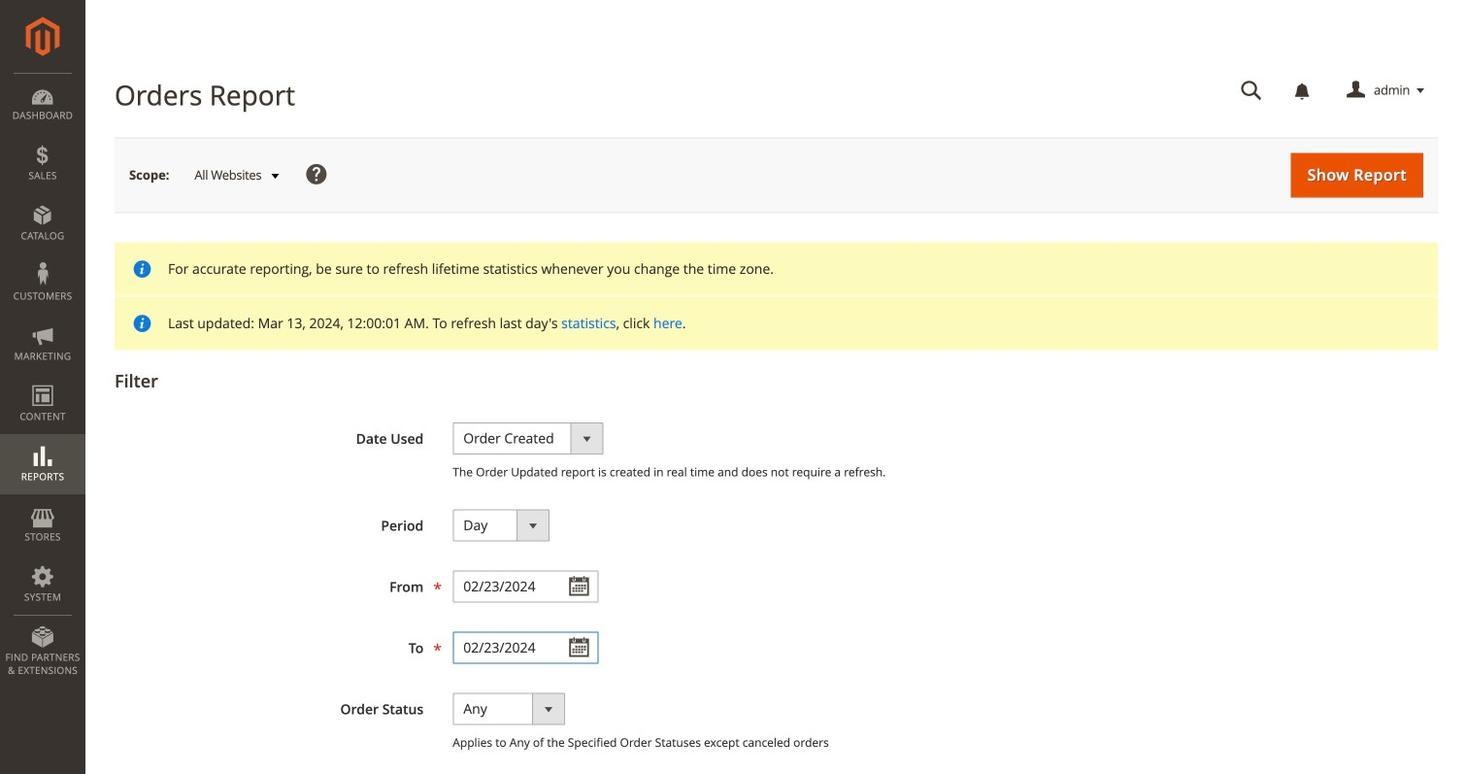Task type: locate. For each thing, give the bounding box(es) containing it.
magento admin panel image
[[26, 17, 60, 56]]

None text field
[[1228, 74, 1276, 108], [453, 570, 598, 602], [453, 632, 598, 664], [1228, 74, 1276, 108], [453, 570, 598, 602], [453, 632, 598, 664]]

menu bar
[[0, 73, 85, 687]]



